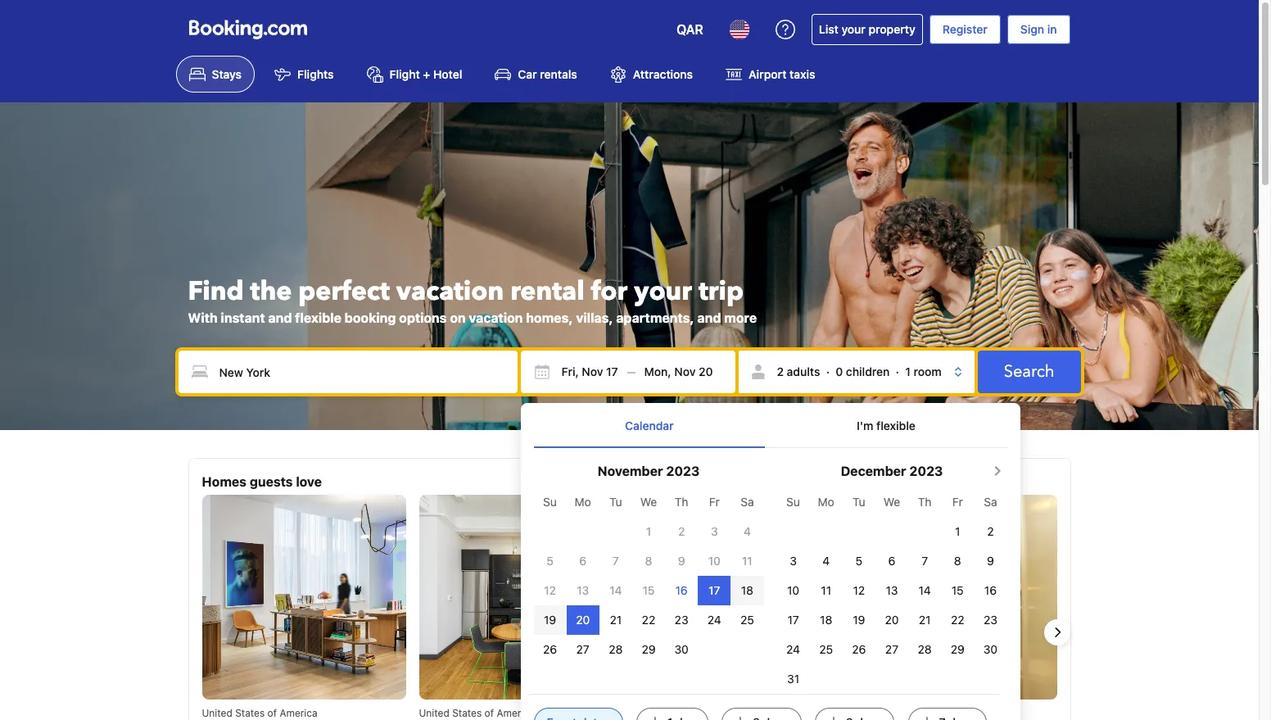 Task type: describe. For each thing, give the bounding box(es) containing it.
1 and from the left
[[268, 311, 292, 326]]

the
[[250, 274, 292, 310]]

28 December 2023 checkbox
[[918, 642, 932, 656]]

2 12 from the left
[[854, 583, 866, 597]]

2 united states of america from the left
[[419, 707, 535, 720]]

instant
[[221, 311, 265, 326]]

fr for december 2023
[[953, 495, 964, 509]]

adults
[[787, 365, 821, 379]]

4 of from the left
[[919, 707, 928, 720]]

1 horizontal spatial 20
[[699, 365, 713, 379]]

24 December 2023 checkbox
[[787, 642, 801, 656]]

flexible inside 'button'
[[877, 418, 916, 432]]

svg image
[[645, 364, 661, 380]]

4 for 4 'option'
[[823, 554, 830, 568]]

hotel
[[433, 67, 463, 81]]

flights
[[298, 67, 334, 81]]

fri, nov 17
[[562, 365, 618, 379]]

sign in link
[[1008, 15, 1071, 44]]

22 for the 22 december 2023 checkbox
[[951, 613, 965, 627]]

7 for 7 option
[[613, 554, 619, 568]]

sa for december 2023
[[984, 495, 998, 509]]

sign
[[1021, 22, 1045, 36]]

6 for 6 checkbox
[[580, 554, 587, 568]]

qar
[[677, 22, 704, 37]]

0
[[836, 365, 843, 379]]

rentals
[[540, 67, 578, 81]]

10 December 2023 checkbox
[[788, 583, 800, 597]]

i'm flexible button
[[766, 403, 1008, 447]]

in
[[1048, 22, 1058, 36]]

december
[[841, 463, 907, 478]]

united for 1st united states of america "link" from right
[[853, 707, 884, 720]]

register link
[[930, 15, 1001, 44]]

27 December 2023 checkbox
[[886, 642, 899, 656]]

3 of from the left
[[702, 707, 711, 720]]

america for 1st united states of america "link" from right
[[931, 707, 969, 720]]

su for november 2023
[[543, 495, 557, 509]]

2 November 2023 checkbox
[[679, 524, 685, 538]]

mo for november
[[575, 495, 592, 509]]

25 November 2023 checkbox
[[741, 613, 755, 627]]

flight + hotel link
[[354, 56, 476, 93]]

states for 1st united states of america "link" from the left
[[235, 707, 265, 720]]

2 December 2023 checkbox
[[988, 524, 995, 538]]

i'm flexible
[[857, 418, 916, 432]]

2 · from the left
[[896, 365, 900, 379]]

1 of from the left
[[268, 707, 277, 720]]

24 for "24" checkbox
[[787, 642, 801, 656]]

30 for 30 option
[[675, 642, 689, 656]]

su for december 2023
[[787, 495, 801, 509]]

9 November 2023 checkbox
[[678, 554, 686, 568]]

perfect
[[299, 274, 390, 310]]

16 November 2023 checkbox
[[676, 583, 688, 597]]

18 November 2023 checkbox
[[742, 583, 754, 597]]

25 for 25 november 2023 option
[[741, 613, 755, 627]]

13 December 2023 checkbox
[[886, 583, 899, 597]]

30 December 2023 checkbox
[[984, 642, 998, 656]]

with
[[188, 311, 218, 326]]

8 for 8 december 2023 option
[[955, 554, 962, 568]]

2 for november 2023
[[679, 524, 685, 538]]

3 united states of america from the left
[[636, 707, 752, 720]]

booking
[[345, 311, 396, 326]]

airport taxis
[[749, 67, 816, 81]]

19 November 2023 checkbox
[[544, 613, 557, 627]]

16 for 16 checkbox
[[676, 583, 688, 597]]

28 November 2023 checkbox
[[609, 642, 623, 656]]

homes
[[202, 475, 247, 489]]

none search field containing search
[[175, 348, 1085, 720]]

21 for 21 november 2023 option
[[610, 613, 622, 627]]

1 · from the left
[[827, 365, 830, 379]]

2 9 from the left
[[988, 554, 995, 568]]

list your property
[[819, 22, 916, 36]]

20 for 20 "checkbox"
[[576, 613, 590, 627]]

29 November 2023 checkbox
[[642, 642, 656, 656]]

10 November 2023 checkbox
[[709, 554, 721, 568]]

13 for 13 december 2023 option
[[886, 583, 899, 597]]

airport
[[749, 67, 787, 81]]

31 December 2023 checkbox
[[788, 672, 800, 686]]

taxis
[[790, 67, 816, 81]]

19 December 2023 checkbox
[[853, 613, 866, 627]]

december 2023 element for november
[[534, 487, 764, 664]]

4 united states of america link from the left
[[853, 495, 1058, 720]]

10 for 10 november 2023 option
[[709, 554, 721, 568]]

options
[[399, 311, 447, 326]]

mon,
[[645, 365, 672, 379]]

25 for 25 checkbox
[[820, 642, 834, 656]]

20 for 20 option
[[885, 613, 899, 627]]

18 for 18 december 2023 checkbox at the right of the page
[[820, 613, 833, 627]]

9 December 2023 checkbox
[[988, 554, 995, 568]]

6 December 2023 checkbox
[[889, 554, 896, 568]]

+
[[423, 67, 430, 81]]

27 for the 27 december 2023 checkbox
[[886, 642, 899, 656]]

america for 1st united states of america "link" from the left
[[280, 707, 318, 720]]

attractions
[[633, 67, 693, 81]]

register
[[943, 22, 988, 36]]

november 2023
[[598, 463, 700, 478]]

22 November 2023 checkbox
[[642, 613, 656, 627]]

calendar button
[[534, 403, 766, 447]]

1 horizontal spatial 1
[[906, 365, 911, 379]]

3 December 2023 checkbox
[[790, 554, 797, 568]]

sign in
[[1021, 22, 1058, 36]]

homes,
[[526, 311, 573, 326]]

21 December 2023 checkbox
[[919, 613, 931, 627]]

your inside find the perfect vacation rental for your trip with instant and flexible booking options on vacation homes, villas, apartments, and more
[[634, 274, 692, 310]]

rental
[[511, 274, 585, 310]]

states for 2nd united states of america "link" from the right
[[670, 707, 699, 720]]

fri,
[[562, 365, 579, 379]]

13 for "13" option at the left bottom of the page
[[577, 583, 589, 597]]

3 November 2023 checkbox
[[711, 524, 718, 538]]

flexible inside find the perfect vacation rental for your trip with instant and flexible booking options on vacation homes, villas, apartments, and more
[[295, 311, 342, 326]]

26 November 2023 checkbox
[[543, 642, 557, 656]]

stays link
[[176, 56, 255, 93]]

19 for '19' option
[[853, 613, 866, 627]]

7 November 2023 checkbox
[[613, 554, 619, 568]]

for
[[591, 274, 628, 310]]

Type your destination search field
[[178, 351, 518, 394]]

16 December 2023 checkbox
[[985, 583, 997, 597]]

8 for 8 checkbox
[[645, 554, 653, 568]]

december 2023 element for december
[[777, 487, 1008, 694]]

21 for '21 december 2023' checkbox
[[919, 613, 931, 627]]

flight
[[390, 67, 420, 81]]

tu for december 2023
[[853, 495, 866, 509]]

apartments,
[[617, 311, 695, 326]]

2023 for november 2023
[[667, 463, 700, 478]]

guests
[[250, 475, 293, 489]]

3 united states of america link from the left
[[636, 495, 840, 720]]

14 for 14 'option'
[[610, 583, 622, 597]]

car rentals link
[[482, 56, 591, 93]]

26 for the 26 november 2023 checkbox
[[543, 642, 557, 656]]

14 December 2023 checkbox
[[919, 583, 932, 597]]

states for 3rd united states of america "link" from the right
[[453, 707, 482, 720]]

28 for 28 option
[[609, 642, 623, 656]]

5 for the 5 december 2023 option
[[856, 554, 863, 568]]

0 horizontal spatial 17
[[606, 365, 618, 379]]

booking.com online hotel reservations image
[[189, 20, 307, 39]]

5 November 2023 checkbox
[[547, 554, 554, 568]]

we for november
[[641, 495, 657, 509]]

26 December 2023 checkbox
[[853, 642, 866, 656]]



Task type: locate. For each thing, give the bounding box(es) containing it.
2 horizontal spatial 17
[[788, 613, 800, 627]]

1 horizontal spatial 15
[[952, 583, 964, 597]]

6 for 6 "option"
[[889, 554, 896, 568]]

1 horizontal spatial 8
[[955, 554, 962, 568]]

0 horizontal spatial 10
[[709, 554, 721, 568]]

trip
[[699, 274, 744, 310]]

17 left svg icon
[[606, 365, 618, 379]]

united states of america link
[[202, 495, 406, 720], [419, 495, 623, 720], [636, 495, 840, 720], [853, 495, 1058, 720]]

5 December 2023 checkbox
[[856, 554, 863, 568]]

and down the the
[[268, 311, 292, 326]]

your
[[842, 22, 866, 36], [634, 274, 692, 310]]

stays
[[212, 67, 242, 81]]

2 21 from the left
[[919, 613, 931, 627]]

2 of from the left
[[485, 707, 494, 720]]

18 up 25 november 2023 option
[[742, 583, 754, 597]]

4 up 11 november 2023 checkbox
[[744, 524, 751, 538]]

1 12 from the left
[[544, 583, 556, 597]]

1 horizontal spatial 13
[[886, 583, 899, 597]]

25 down 18 "option"
[[741, 613, 755, 627]]

th
[[675, 495, 689, 509], [918, 495, 932, 509]]

1 horizontal spatial 11
[[821, 583, 832, 597]]

21 up 28 december 2023 option
[[919, 613, 931, 627]]

24 down 17 november 2023 checkbox
[[708, 613, 722, 627]]

26 down 19 checkbox
[[543, 642, 557, 656]]

homes guests love
[[202, 475, 322, 489]]

14
[[610, 583, 622, 597], [919, 583, 932, 597]]

·
[[827, 365, 830, 379], [896, 365, 900, 379]]

0 horizontal spatial 20
[[576, 613, 590, 627]]

0 vertical spatial 10
[[709, 554, 721, 568]]

1 vertical spatial 17
[[709, 583, 721, 597]]

we down december 2023
[[884, 495, 901, 509]]

0 vertical spatial flexible
[[295, 311, 342, 326]]

tab list
[[534, 403, 1008, 448]]

fr up '1' option
[[953, 495, 964, 509]]

su up 3 december 2023 checkbox at the bottom of page
[[787, 495, 801, 509]]

1 america from the left
[[280, 707, 318, 720]]

0 horizontal spatial ·
[[827, 365, 830, 379]]

4 states from the left
[[887, 707, 916, 720]]

2023 right november
[[667, 463, 700, 478]]

1 16 from the left
[[676, 583, 688, 597]]

2 7 from the left
[[922, 554, 929, 568]]

1 vertical spatial 24
[[787, 642, 801, 656]]

mo up 6 checkbox
[[575, 495, 592, 509]]

11 December 2023 checkbox
[[821, 583, 832, 597]]

2 29 from the left
[[951, 642, 965, 656]]

14 down 7 december 2023 checkbox
[[919, 583, 932, 597]]

9 up 16 december 2023 checkbox in the bottom right of the page
[[988, 554, 995, 568]]

1 united states of america from the left
[[202, 707, 318, 720]]

1 united states of america link from the left
[[202, 495, 406, 720]]

1 nov from the left
[[582, 365, 603, 379]]

15 for 15 option
[[952, 583, 964, 597]]

and
[[268, 311, 292, 326], [698, 311, 722, 326]]

1 horizontal spatial 2
[[777, 365, 784, 379]]

24 November 2023 checkbox
[[708, 613, 722, 627]]

and down trip
[[698, 311, 722, 326]]

7
[[613, 554, 619, 568], [922, 554, 929, 568]]

5
[[547, 554, 554, 568], [856, 554, 863, 568]]

23 down 16 december 2023 checkbox in the bottom right of the page
[[984, 613, 998, 627]]

find the perfect vacation rental for your trip with instant and flexible booking options on vacation homes, villas, apartments, and more
[[188, 274, 757, 326]]

we for december
[[884, 495, 901, 509]]

2 december 2023 element from the left
[[777, 487, 1008, 694]]

2
[[777, 365, 784, 379], [679, 524, 685, 538], [988, 524, 995, 538]]

2023 for december 2023
[[910, 463, 944, 478]]

3 for the 3 november 2023 checkbox
[[711, 524, 718, 538]]

2 united from the left
[[419, 707, 450, 720]]

15 December 2023 checkbox
[[952, 583, 964, 597]]

7 up 14 'option'
[[613, 554, 619, 568]]

20 up the 27 december 2023 checkbox
[[885, 613, 899, 627]]

26 for 26 december 2023 option
[[853, 642, 866, 656]]

29 for 29 'checkbox'
[[642, 642, 656, 656]]

we
[[641, 495, 657, 509], [884, 495, 901, 509]]

1 vertical spatial flexible
[[877, 418, 916, 432]]

22 down 15 option
[[951, 613, 965, 627]]

2 nov from the left
[[675, 365, 696, 379]]

1 19 from the left
[[544, 613, 557, 627]]

2 26 from the left
[[853, 642, 866, 656]]

on
[[450, 311, 466, 326]]

19 up 26 december 2023 option
[[853, 613, 866, 627]]

united states of america
[[202, 707, 318, 720], [419, 707, 535, 720], [636, 707, 752, 720], [853, 707, 969, 720]]

0 horizontal spatial sa
[[741, 495, 754, 509]]

25 down 18 december 2023 checkbox at the right of the page
[[820, 642, 834, 656]]

0 horizontal spatial flexible
[[295, 311, 342, 326]]

1 horizontal spatial 30
[[984, 642, 998, 656]]

1 horizontal spatial 26
[[853, 642, 866, 656]]

8 up 15 option
[[955, 554, 962, 568]]

· left 0
[[827, 365, 830, 379]]

search button
[[978, 351, 1081, 394]]

7 up '14' option
[[922, 554, 929, 568]]

30 for 30 december 2023 checkbox
[[984, 642, 998, 656]]

14 down 7 option
[[610, 583, 622, 597]]

20 up 27 option
[[576, 613, 590, 627]]

region containing united states of america
[[189, 495, 1071, 720]]

27 November 2023 checkbox
[[577, 642, 590, 656]]

1 horizontal spatial 16
[[985, 583, 997, 597]]

th for november 2023
[[675, 495, 689, 509]]

2 30 from the left
[[984, 642, 998, 656]]

airport taxis link
[[713, 56, 829, 93]]

0 horizontal spatial 1
[[646, 524, 652, 538]]

3 up 10 november 2023 option
[[711, 524, 718, 538]]

your up apartments,
[[634, 274, 692, 310]]

2 united states of america link from the left
[[419, 495, 623, 720]]

flexible right i'm
[[877, 418, 916, 432]]

1 vertical spatial 4
[[823, 554, 830, 568]]

1 9 from the left
[[678, 554, 686, 568]]

25 December 2023 checkbox
[[820, 642, 834, 656]]

12 down 5 checkbox
[[544, 583, 556, 597]]

10 down the 3 november 2023 checkbox
[[709, 554, 721, 568]]

31
[[788, 672, 800, 686]]

tu down december
[[853, 495, 866, 509]]

0 horizontal spatial 6
[[580, 554, 587, 568]]

nov
[[582, 365, 603, 379], [675, 365, 696, 379]]

30 down 23 checkbox
[[675, 642, 689, 656]]

28 down 21 november 2023 option
[[609, 642, 623, 656]]

1 5 from the left
[[547, 554, 554, 568]]

th for december 2023
[[918, 495, 932, 509]]

29 December 2023 checkbox
[[951, 642, 965, 656]]

28
[[609, 642, 623, 656], [918, 642, 932, 656]]

1 horizontal spatial fr
[[953, 495, 964, 509]]

0 vertical spatial 3
[[711, 524, 718, 538]]

4 america from the left
[[931, 707, 969, 720]]

0 horizontal spatial 22
[[642, 613, 656, 627]]

11 up 18 december 2023 checkbox at the right of the page
[[821, 583, 832, 597]]

18 for 18 "option"
[[742, 583, 754, 597]]

0 horizontal spatial 26
[[543, 642, 557, 656]]

flight + hotel
[[390, 67, 463, 81]]

united for 2nd united states of america "link" from the right
[[636, 707, 667, 720]]

your right list
[[842, 22, 866, 36]]

24
[[708, 613, 722, 627], [787, 642, 801, 656]]

4 December 2023 checkbox
[[823, 554, 830, 568]]

4 united states of america from the left
[[853, 707, 969, 720]]

27 down 20 option
[[886, 642, 899, 656]]

17 for 17 november 2023 checkbox
[[709, 583, 721, 597]]

vacation
[[396, 274, 504, 310], [469, 311, 523, 326]]

2 vertical spatial 17
[[788, 613, 800, 627]]

11 for 11 november 2023 checkbox
[[743, 554, 753, 568]]

1 vertical spatial 25
[[820, 642, 834, 656]]

room
[[914, 365, 942, 379]]

21
[[610, 613, 622, 627], [919, 613, 931, 627]]

22 December 2023 checkbox
[[951, 613, 965, 627]]

1 horizontal spatial 23
[[984, 613, 998, 627]]

mo for december
[[818, 495, 835, 509]]

0 horizontal spatial 18
[[742, 583, 754, 597]]

19 for 19 checkbox
[[544, 613, 557, 627]]

23 down 16 checkbox
[[675, 613, 689, 627]]

0 vertical spatial 4
[[744, 524, 751, 538]]

nov right mon,
[[675, 365, 696, 379]]

14 November 2023 checkbox
[[610, 583, 622, 597]]

i'm
[[857, 418, 874, 432]]

december 2023
[[841, 463, 944, 478]]

23 for 23 option
[[984, 613, 998, 627]]

4 November 2023 checkbox
[[744, 524, 751, 538]]

1 vertical spatial vacation
[[469, 311, 523, 326]]

13
[[577, 583, 589, 597], [886, 583, 899, 597]]

tu for november 2023
[[610, 495, 623, 509]]

7 for 7 december 2023 checkbox
[[922, 554, 929, 568]]

vacation up the on
[[396, 274, 504, 310]]

1 23 from the left
[[675, 613, 689, 627]]

1 horizontal spatial your
[[842, 22, 866, 36]]

2 and from the left
[[698, 311, 722, 326]]

20 December 2023 checkbox
[[885, 613, 899, 627]]

0 horizontal spatial 13
[[577, 583, 589, 597]]

find
[[188, 274, 244, 310]]

1 29 from the left
[[642, 642, 656, 656]]

svg image
[[534, 364, 550, 380]]

0 horizontal spatial 4
[[744, 524, 751, 538]]

nov right fri,
[[582, 365, 603, 379]]

29 down '22' option
[[642, 642, 656, 656]]

sa
[[741, 495, 754, 509], [984, 495, 998, 509]]

28 for 28 december 2023 option
[[918, 642, 932, 656]]

12 November 2023 checkbox
[[544, 583, 556, 597]]

0 vertical spatial 25
[[741, 613, 755, 627]]

6
[[580, 554, 587, 568], [889, 554, 896, 568]]

4 for '4 november 2023' option
[[744, 524, 751, 538]]

1 sa from the left
[[741, 495, 754, 509]]

3 states from the left
[[670, 707, 699, 720]]

1 left room
[[906, 365, 911, 379]]

1 horizontal spatial 17
[[709, 583, 721, 597]]

fr
[[709, 495, 720, 509], [953, 495, 964, 509]]

1 vertical spatial your
[[634, 274, 692, 310]]

0 horizontal spatial 19
[[544, 613, 557, 627]]

12
[[544, 583, 556, 597], [854, 583, 866, 597]]

1 horizontal spatial th
[[918, 495, 932, 509]]

21 November 2023 checkbox
[[610, 613, 622, 627]]

1 November 2023 checkbox
[[646, 524, 652, 538]]

2 16 from the left
[[985, 583, 997, 597]]

None search field
[[175, 348, 1085, 720]]

10 for the "10" option
[[788, 583, 800, 597]]

1 7 from the left
[[613, 554, 619, 568]]

22 for '22' option
[[642, 613, 656, 627]]

1 vertical spatial 18
[[820, 613, 833, 627]]

qar button
[[667, 10, 714, 49]]

1 vertical spatial 11
[[821, 583, 832, 597]]

1 for december 2023
[[956, 524, 961, 538]]

1 fr from the left
[[709, 495, 720, 509]]

7 December 2023 checkbox
[[922, 554, 929, 568]]

1 21 from the left
[[610, 613, 622, 627]]

22 down 15 november 2023 checkbox
[[642, 613, 656, 627]]

1 horizontal spatial su
[[787, 495, 801, 509]]

2 tu from the left
[[853, 495, 866, 509]]

23 November 2023 checkbox
[[675, 613, 689, 627]]

3
[[711, 524, 718, 538], [790, 554, 797, 568]]

of
[[268, 707, 277, 720], [485, 707, 494, 720], [702, 707, 711, 720], [919, 707, 928, 720]]

2 8 from the left
[[955, 554, 962, 568]]

13 down 6 "option"
[[886, 583, 899, 597]]

8 November 2023 checkbox
[[645, 554, 653, 568]]

27 down 20 "checkbox"
[[577, 642, 590, 656]]

0 horizontal spatial 8
[[645, 554, 653, 568]]

2 horizontal spatial 20
[[885, 613, 899, 627]]

0 horizontal spatial nov
[[582, 365, 603, 379]]

2 2023 from the left
[[910, 463, 944, 478]]

0 vertical spatial 18
[[742, 583, 754, 597]]

1 horizontal spatial 19
[[853, 613, 866, 627]]

1 horizontal spatial 9
[[988, 554, 995, 568]]

3 united from the left
[[636, 707, 667, 720]]

24 for "24 november 2023" checkbox
[[708, 613, 722, 627]]

13 November 2023 checkbox
[[577, 583, 589, 597]]

17 for 17 checkbox
[[788, 613, 800, 627]]

0 horizontal spatial 30
[[675, 642, 689, 656]]

1 we from the left
[[641, 495, 657, 509]]

2 su from the left
[[787, 495, 801, 509]]

mon, nov 20
[[645, 365, 713, 379]]

2 23 from the left
[[984, 613, 998, 627]]

30 November 2023 checkbox
[[675, 642, 689, 656]]

1 horizontal spatial and
[[698, 311, 722, 326]]

tu
[[610, 495, 623, 509], [853, 495, 866, 509]]

17 up "24 november 2023" checkbox
[[709, 583, 721, 597]]

1 14 from the left
[[610, 583, 622, 597]]

th up 2 checkbox
[[675, 495, 689, 509]]

4 up 11 december 2023 option
[[823, 554, 830, 568]]

fr for november 2023
[[709, 495, 720, 509]]

2 horizontal spatial 1
[[956, 524, 961, 538]]

1 December 2023 checkbox
[[956, 524, 961, 538]]

30 down 23 option
[[984, 642, 998, 656]]

1 13 from the left
[[577, 583, 589, 597]]

17 November 2023 checkbox
[[709, 583, 721, 597]]

0 horizontal spatial 5
[[547, 554, 554, 568]]

1 horizontal spatial ·
[[896, 365, 900, 379]]

18 up 25 checkbox
[[820, 613, 833, 627]]

1 horizontal spatial nov
[[675, 365, 696, 379]]

15 November 2023 checkbox
[[643, 583, 655, 597]]

vacation right the on
[[469, 311, 523, 326]]

9 up 16 checkbox
[[678, 554, 686, 568]]

29 down the 22 december 2023 checkbox
[[951, 642, 965, 656]]

1 6 from the left
[[580, 554, 587, 568]]

12 December 2023 checkbox
[[854, 583, 866, 597]]

0 horizontal spatial 14
[[610, 583, 622, 597]]

2 22 from the left
[[951, 613, 965, 627]]

2 27 from the left
[[886, 642, 899, 656]]

0 horizontal spatial 2
[[679, 524, 685, 538]]

1 horizontal spatial sa
[[984, 495, 998, 509]]

0 horizontal spatial mo
[[575, 495, 592, 509]]

20 right mon,
[[699, 365, 713, 379]]

1 15 from the left
[[643, 583, 655, 597]]

28 down '21 december 2023' checkbox
[[918, 642, 932, 656]]

nov for fri,
[[582, 365, 603, 379]]

2 14 from the left
[[919, 583, 932, 597]]

0 vertical spatial vacation
[[396, 274, 504, 310]]

23 for 23 checkbox
[[675, 613, 689, 627]]

1 vertical spatial 10
[[788, 583, 800, 597]]

su
[[543, 495, 557, 509], [787, 495, 801, 509]]

0 horizontal spatial 9
[[678, 554, 686, 568]]

1 horizontal spatial 25
[[820, 642, 834, 656]]

1 th from the left
[[675, 495, 689, 509]]

11 for 11 december 2023 option
[[821, 583, 832, 597]]

1 horizontal spatial 12
[[854, 583, 866, 597]]

17 up "24" checkbox
[[788, 613, 800, 627]]

1 2023 from the left
[[667, 463, 700, 478]]

1 horizontal spatial mo
[[818, 495, 835, 509]]

15
[[643, 583, 655, 597], [952, 583, 964, 597]]

1 horizontal spatial 24
[[787, 642, 801, 656]]

1 for november 2023
[[646, 524, 652, 538]]

20
[[699, 365, 713, 379], [576, 613, 590, 627], [885, 613, 899, 627]]

2 13 from the left
[[886, 583, 899, 597]]

1 horizontal spatial 22
[[951, 613, 965, 627]]

1 states from the left
[[235, 707, 265, 720]]

8
[[645, 554, 653, 568], [955, 554, 962, 568]]

2 6 from the left
[[889, 554, 896, 568]]

15 down 8 checkbox
[[643, 583, 655, 597]]

24 up '31'
[[787, 642, 801, 656]]

sa for november 2023
[[741, 495, 754, 509]]

tab list containing calendar
[[534, 403, 1008, 448]]

15 down 8 december 2023 option
[[952, 583, 964, 597]]

3 america from the left
[[714, 707, 752, 720]]

13 down 6 checkbox
[[577, 583, 589, 597]]

10
[[709, 554, 721, 568], [788, 583, 800, 597]]

18
[[742, 583, 754, 597], [820, 613, 833, 627]]

children
[[846, 365, 890, 379]]

we up the 1 option
[[641, 495, 657, 509]]

10 up 17 checkbox
[[788, 583, 800, 597]]

1 horizontal spatial 10
[[788, 583, 800, 597]]

1 su from the left
[[543, 495, 557, 509]]

0 horizontal spatial su
[[543, 495, 557, 509]]

region
[[189, 495, 1071, 720]]

5 for 5 checkbox
[[547, 554, 554, 568]]

united for 3rd united states of america "link" from the right
[[419, 707, 450, 720]]

0 horizontal spatial and
[[268, 311, 292, 326]]

1 horizontal spatial 3
[[790, 554, 797, 568]]

4 united from the left
[[853, 707, 884, 720]]

20 November 2023 checkbox
[[576, 613, 590, 627]]

1 mo from the left
[[575, 495, 592, 509]]

1 up 8 december 2023 option
[[956, 524, 961, 538]]

0 horizontal spatial 3
[[711, 524, 718, 538]]

2023
[[667, 463, 700, 478], [910, 463, 944, 478]]

1 27 from the left
[[577, 642, 590, 656]]

2 states from the left
[[453, 707, 482, 720]]

more
[[725, 311, 757, 326]]

1 8 from the left
[[645, 554, 653, 568]]

11 November 2023 checkbox
[[743, 554, 753, 568]]

mo up 4 'option'
[[818, 495, 835, 509]]

2 5 from the left
[[856, 554, 863, 568]]

united for 1st united states of america "link" from the left
[[202, 707, 233, 720]]

search
[[1004, 361, 1055, 383]]

2 15 from the left
[[952, 583, 964, 597]]

2 we from the left
[[884, 495, 901, 509]]

0 horizontal spatial 24
[[708, 613, 722, 627]]

0 vertical spatial 24
[[708, 613, 722, 627]]

30
[[675, 642, 689, 656], [984, 642, 998, 656]]

8 up 15 november 2023 checkbox
[[645, 554, 653, 568]]

14 for '14' option
[[919, 583, 932, 597]]

2 mo from the left
[[818, 495, 835, 509]]

0 vertical spatial 11
[[743, 554, 753, 568]]

flights link
[[261, 56, 347, 93]]

8 December 2023 checkbox
[[955, 554, 962, 568]]

1 30 from the left
[[675, 642, 689, 656]]

11 up 18 "option"
[[743, 554, 753, 568]]

tab list inside search field
[[534, 403, 1008, 448]]

2 for december 2023
[[988, 524, 995, 538]]

2 28 from the left
[[918, 642, 932, 656]]

1 22 from the left
[[642, 613, 656, 627]]

2 th from the left
[[918, 495, 932, 509]]

29 for the 29 checkbox
[[951, 642, 965, 656]]

property
[[869, 22, 916, 36]]

1 tu from the left
[[610, 495, 623, 509]]

america
[[280, 707, 318, 720], [497, 707, 535, 720], [714, 707, 752, 720], [931, 707, 969, 720]]

9
[[678, 554, 686, 568], [988, 554, 995, 568]]

1 horizontal spatial 4
[[823, 554, 830, 568]]

nov for mon,
[[675, 365, 696, 379]]

29
[[642, 642, 656, 656], [951, 642, 965, 656]]

6 up "13" option at the left bottom of the page
[[580, 554, 587, 568]]

0 horizontal spatial 11
[[743, 554, 753, 568]]

2023 right december
[[910, 463, 944, 478]]

attractions link
[[597, 56, 706, 93]]

december 2023 element
[[534, 487, 764, 664], [777, 487, 1008, 694]]

sa up '4 november 2023' option
[[741, 495, 754, 509]]

18 December 2023 checkbox
[[820, 613, 833, 627]]

1 horizontal spatial 27
[[886, 642, 899, 656]]

6 up 13 december 2023 option
[[889, 554, 896, 568]]

list your property link
[[812, 14, 923, 45]]

16 for 16 december 2023 checkbox in the bottom right of the page
[[985, 583, 997, 597]]

19
[[544, 613, 557, 627], [853, 613, 866, 627]]

19 up the 26 november 2023 checkbox
[[544, 613, 557, 627]]

1 horizontal spatial 5
[[856, 554, 863, 568]]

fr up the 3 november 2023 checkbox
[[709, 495, 720, 509]]

0 horizontal spatial 16
[[676, 583, 688, 597]]

21 up 28 option
[[610, 613, 622, 627]]

th down december 2023
[[918, 495, 932, 509]]

flexible down perfect on the top left of the page
[[295, 311, 342, 326]]

0 horizontal spatial tu
[[610, 495, 623, 509]]

3 for 3 december 2023 checkbox at the bottom of page
[[790, 554, 797, 568]]

2 fr from the left
[[953, 495, 964, 509]]

26
[[543, 642, 557, 656], [853, 642, 866, 656]]

car rentals
[[518, 67, 578, 81]]

3 up the "10" option
[[790, 554, 797, 568]]

0 vertical spatial your
[[842, 22, 866, 36]]

0 horizontal spatial your
[[634, 274, 692, 310]]

2 adults · 0 children · 1 room
[[777, 365, 942, 379]]

0 horizontal spatial 7
[[613, 554, 619, 568]]

23 December 2023 checkbox
[[984, 613, 998, 627]]

2 america from the left
[[497, 707, 535, 720]]

26 down '19' option
[[853, 642, 866, 656]]

6 November 2023 checkbox
[[580, 554, 587, 568]]

1 horizontal spatial 29
[[951, 642, 965, 656]]

tu down november
[[610, 495, 623, 509]]

0 horizontal spatial fr
[[709, 495, 720, 509]]

states for 1st united states of america "link" from right
[[887, 707, 916, 720]]

america for 2nd united states of america "link" from the right
[[714, 707, 752, 720]]

1 horizontal spatial 18
[[820, 613, 833, 627]]

mo
[[575, 495, 592, 509], [818, 495, 835, 509]]

love
[[296, 475, 322, 489]]

november
[[598, 463, 663, 478]]

1 horizontal spatial december 2023 element
[[777, 487, 1008, 694]]

2 sa from the left
[[984, 495, 998, 509]]

0 vertical spatial 17
[[606, 365, 618, 379]]

2 19 from the left
[[853, 613, 866, 627]]

· right children
[[896, 365, 900, 379]]

16
[[676, 583, 688, 597], [985, 583, 997, 597]]

0 horizontal spatial th
[[675, 495, 689, 509]]

calendar
[[625, 418, 674, 432]]

1 vertical spatial 3
[[790, 554, 797, 568]]

villas,
[[576, 311, 613, 326]]

sa up 2 december 2023 option
[[984, 495, 998, 509]]

17 December 2023 checkbox
[[788, 613, 800, 627]]

america for 3rd united states of america "link" from the right
[[497, 707, 535, 720]]

1 horizontal spatial flexible
[[877, 418, 916, 432]]

0 horizontal spatial 28
[[609, 642, 623, 656]]

1 united from the left
[[202, 707, 233, 720]]

0 horizontal spatial 2023
[[667, 463, 700, 478]]

1 december 2023 element from the left
[[534, 487, 764, 664]]

12 down the 5 december 2023 option
[[854, 583, 866, 597]]

1 26 from the left
[[543, 642, 557, 656]]

1 28 from the left
[[609, 642, 623, 656]]

15 for 15 november 2023 checkbox
[[643, 583, 655, 597]]

4
[[744, 524, 751, 538], [823, 554, 830, 568]]

car
[[518, 67, 537, 81]]

1 horizontal spatial 7
[[922, 554, 929, 568]]

27 for 27 option
[[577, 642, 590, 656]]

1 up 8 checkbox
[[646, 524, 652, 538]]

su up 5 checkbox
[[543, 495, 557, 509]]

1 horizontal spatial 14
[[919, 583, 932, 597]]

0 horizontal spatial we
[[641, 495, 657, 509]]

list
[[819, 22, 839, 36]]



Task type: vqa. For each thing, say whether or not it's contained in the screenshot.


